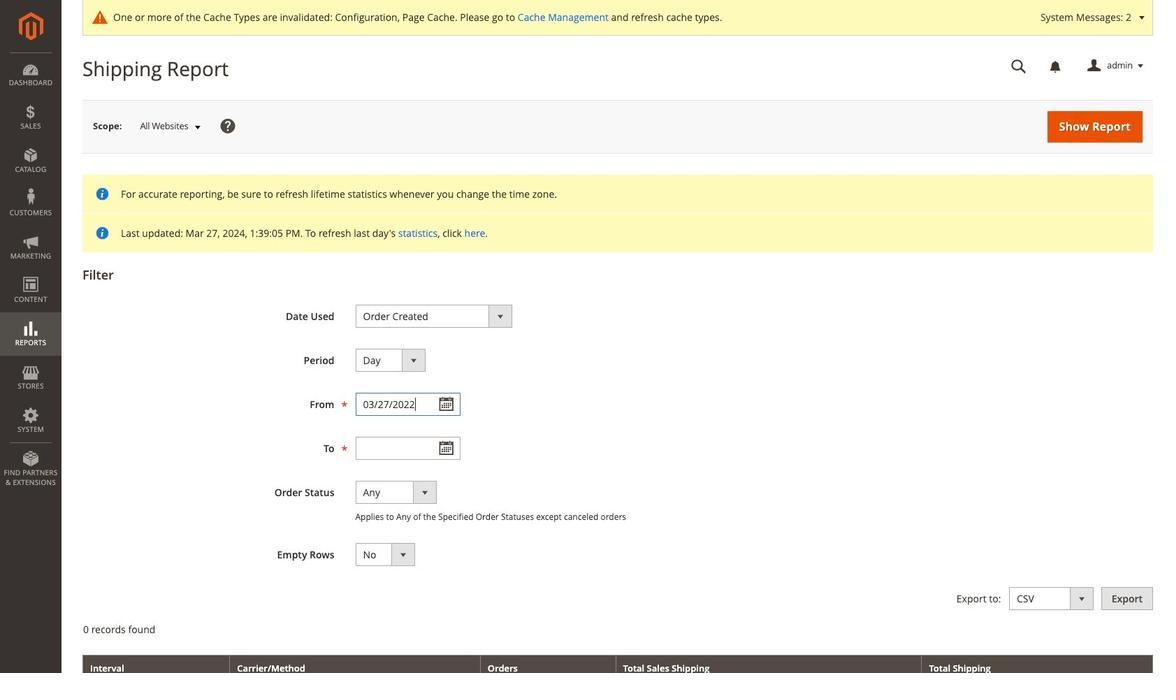 Task type: locate. For each thing, give the bounding box(es) containing it.
None text field
[[355, 393, 460, 416]]

magento admin panel image
[[19, 12, 43, 41]]

menu bar
[[0, 52, 62, 494]]

None text field
[[1002, 54, 1037, 78], [355, 437, 460, 460], [1002, 54, 1037, 78], [355, 437, 460, 460]]



